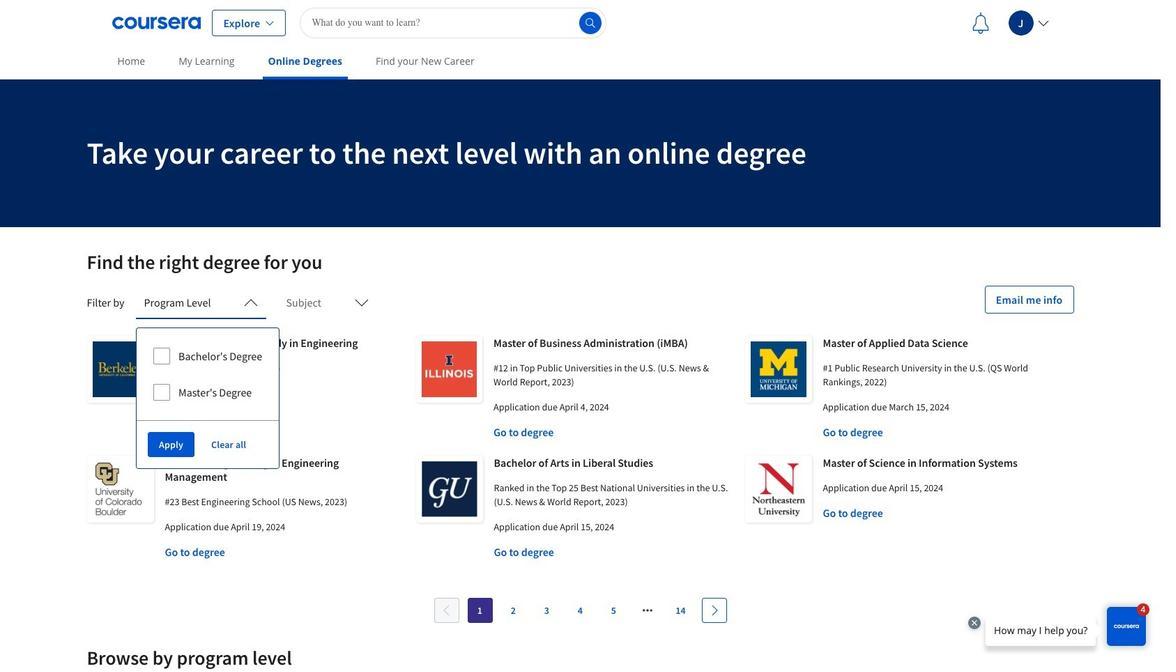 Task type: vqa. For each thing, say whether or not it's contained in the screenshot.
THE GO TO NEXT PAGE icon
yes



Task type: locate. For each thing, give the bounding box(es) containing it.
coursera image
[[112, 12, 201, 34]]

go to next page image
[[709, 605, 720, 617]]

university of michigan image
[[745, 336, 812, 403]]

None search field
[[300, 7, 607, 38]]

university of california, berkeley image
[[87, 336, 154, 403]]

university of illinois at urbana-champaign image
[[416, 336, 483, 403]]



Task type: describe. For each thing, give the bounding box(es) containing it.
university of colorado boulder image
[[87, 456, 154, 523]]

northeastern university image
[[745, 456, 812, 523]]

options list list box
[[137, 329, 279, 421]]

georgetown university image
[[416, 456, 483, 523]]

actions toolbar
[[137, 421, 279, 469]]



